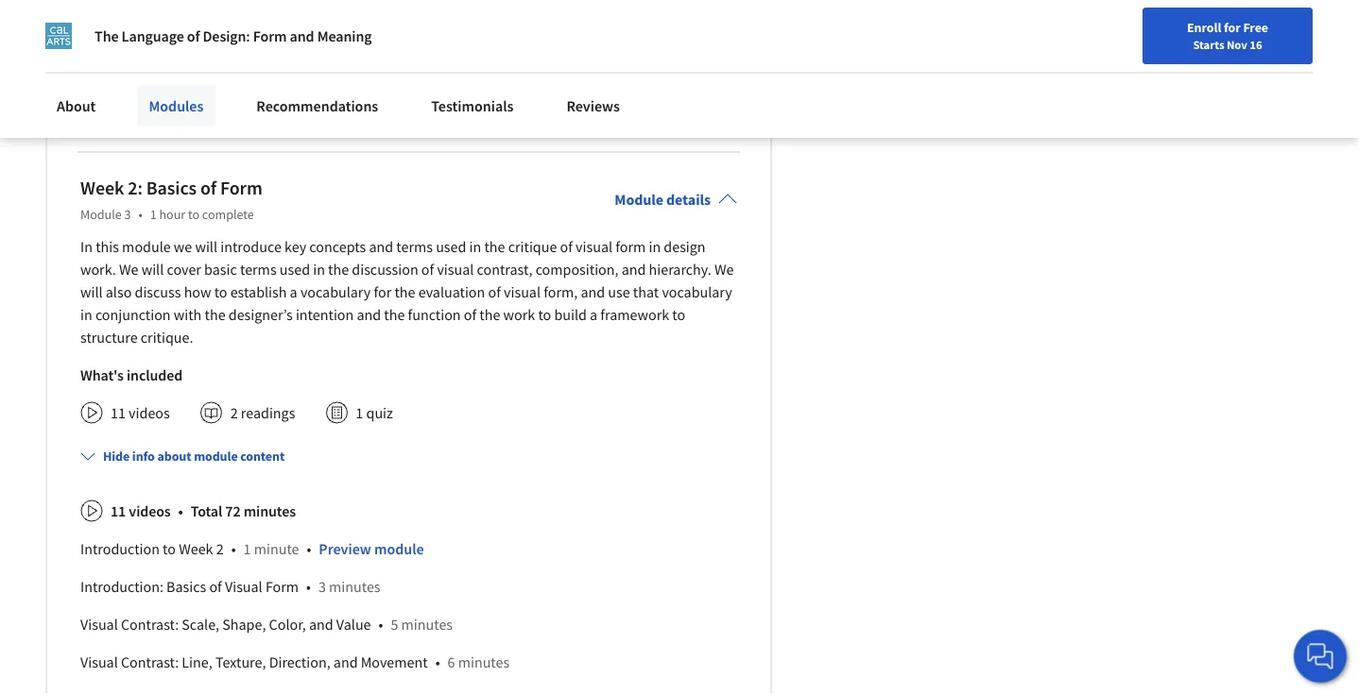 Task type: describe. For each thing, give the bounding box(es) containing it.
chat with us image
[[1306, 642, 1336, 672]]

texture,
[[215, 654, 266, 672]]

and left use
[[581, 283, 605, 302]]

info about module content element
[[73, 432, 737, 695]]

introduce
[[220, 238, 282, 256]]

10
[[271, 90, 286, 109]]

2 inside the info about module content 'element'
[[216, 540, 224, 559]]

1 horizontal spatial terms
[[396, 238, 433, 256]]

week inside the info about module content 'element'
[[179, 540, 213, 559]]

hour
[[159, 206, 185, 223]]

we
[[174, 238, 192, 256]]

conjunction
[[95, 306, 171, 325]]

hide info about module content
[[103, 448, 285, 465]]

establish
[[230, 283, 287, 302]]

3 for visual
[[319, 578, 326, 597]]

hide info about module content region
[[80, 0, 737, 126]]

1 horizontal spatial module
[[615, 190, 664, 209]]

1 videos from the top
[[129, 404, 170, 423]]

coursera image
[[23, 15, 143, 46]]

hierarchy.
[[649, 260, 712, 279]]

1 inside week 2: basics of form module 3 • 1 hour to complete
[[150, 206, 157, 223]]

to right framework
[[673, 306, 686, 325]]

enroll for free starts nov 16
[[1188, 19, 1269, 52]]

use
[[608, 283, 630, 302]]

intention
[[296, 306, 354, 325]]

free
[[1244, 19, 1269, 36]]

introduction: basics of visual form • 3 minutes
[[80, 578, 381, 597]]

the up contrast,
[[484, 238, 505, 256]]

the down discussion
[[395, 283, 416, 302]]

nov
[[1227, 37, 1248, 52]]

starts
[[1194, 37, 1225, 52]]

concepts
[[309, 238, 366, 256]]

how
[[184, 283, 211, 302]]

work
[[504, 306, 535, 325]]

reviews
[[567, 96, 620, 115]]

and down form
[[622, 260, 646, 279]]

the
[[95, 26, 119, 45]]

• down 72 at the left of page
[[231, 540, 236, 559]]

this
[[96, 238, 119, 256]]

total
[[191, 502, 222, 521]]

5
[[391, 616, 398, 635]]

complete
[[202, 206, 254, 223]]

about
[[157, 448, 191, 465]]

designer's
[[229, 306, 293, 325]]

language
[[122, 26, 184, 45]]

included
[[127, 366, 183, 385]]

2 horizontal spatial 1
[[356, 404, 363, 423]]

• inside week 2: basics of form module 3 • 1 hour to complete
[[138, 206, 142, 223]]

in up structure
[[80, 306, 92, 325]]

design:
[[203, 26, 250, 45]]

preview
[[319, 540, 371, 559]]

minutes right 6 on the left of the page
[[458, 654, 510, 672]]

testimonials
[[431, 96, 514, 115]]

about link
[[45, 85, 107, 127]]

contrast: for scale,
[[121, 616, 179, 635]]

hide
[[103, 448, 130, 465]]

form for design:
[[253, 26, 287, 45]]

to inside the info about module content 'element'
[[163, 540, 176, 559]]

with
[[174, 306, 202, 325]]

2 vertical spatial module
[[374, 540, 424, 559]]

of up evaluation
[[422, 260, 434, 279]]

enroll
[[1188, 19, 1222, 36]]

and right intention
[[357, 306, 381, 325]]

basic
[[204, 260, 237, 279]]

recommendations
[[257, 96, 378, 115]]

that
[[633, 283, 659, 302]]

the down concepts
[[328, 260, 349, 279]]

week inside week 2: basics of form module 3 • 1 hour to complete
[[80, 177, 124, 200]]

to down basic
[[214, 283, 227, 302]]

function
[[408, 306, 461, 325]]

what's
[[80, 366, 124, 385]]

• total 72 minutes
[[178, 502, 296, 521]]

hide info about module content button
[[73, 440, 292, 474]]

modules
[[149, 96, 204, 115]]

1 horizontal spatial will
[[142, 260, 164, 279]]

0 horizontal spatial will
[[80, 283, 103, 302]]

visual for line,
[[80, 654, 118, 672]]

2 vertical spatial visual
[[504, 283, 541, 302]]

readings
[[241, 404, 295, 423]]

discussion
[[352, 260, 418, 279]]

basics inside the info about module content 'element'
[[166, 578, 206, 597]]

module inside week 2: basics of form module 3 • 1 hour to complete
[[80, 206, 122, 223]]

the left work
[[480, 306, 501, 325]]

for inside enroll for free starts nov 16
[[1224, 19, 1241, 36]]

of up composition,
[[560, 238, 573, 256]]

user-
[[165, 90, 198, 109]]

module inside in this module we will introduce key concepts and terms used in the critique of visual form in design work. we will cover basic terms used in the discussion of visual contrast, composition, and hierarchy. we will also discuss how to establish a vocabulary for the evaluation of visual form, and use that vocabulary in conjunction with the designer's intention and the function of the work to build a framework to structure critique.
[[122, 238, 171, 256]]

module details
[[615, 190, 711, 209]]

introduction to week 2 • 1 minute • preview module
[[80, 540, 424, 559]]

critique.
[[141, 328, 193, 347]]

week 2: basics of form module 3 • 1 hour to complete
[[80, 177, 263, 223]]

to inside week 2: basics of form module 3 • 1 hour to complete
[[188, 206, 200, 223]]

content
[[240, 448, 285, 465]]

1 11 from the top
[[111, 404, 126, 423]]

audiences as user-creators • 10 minutes
[[80, 90, 341, 109]]

• left 6 on the left of the page
[[436, 654, 440, 672]]

key
[[285, 238, 306, 256]]

and left meaning
[[290, 26, 314, 45]]

creators
[[198, 90, 251, 109]]

minutes up value
[[329, 578, 381, 597]]

of inside the info about module content 'element'
[[209, 578, 222, 597]]

framework
[[601, 306, 669, 325]]

form for visual
[[266, 578, 299, 597]]

the language of design: form and meaning
[[95, 26, 372, 45]]

movement
[[361, 654, 428, 672]]

videos inside the info about module content 'element'
[[129, 502, 171, 521]]

6
[[448, 654, 455, 672]]

value
[[336, 616, 371, 635]]

in up contrast,
[[469, 238, 481, 256]]

1 vocabulary from the left
[[301, 283, 371, 302]]

as
[[148, 90, 162, 109]]

info
[[132, 448, 155, 465]]

minutes right 72 at the left of page
[[244, 502, 296, 521]]

minute
[[254, 540, 299, 559]]

line,
[[182, 654, 212, 672]]

• left total
[[178, 502, 183, 521]]

of down contrast,
[[488, 283, 501, 302]]

in right form
[[649, 238, 661, 256]]

72
[[225, 502, 241, 521]]

2 readings
[[230, 404, 295, 423]]



Task type: locate. For each thing, give the bounding box(es) containing it.
modules link
[[137, 85, 215, 127]]

1 left hour
[[150, 206, 157, 223]]

we up also
[[119, 260, 138, 279]]

week
[[80, 177, 124, 200], [179, 540, 213, 559]]

2:
[[128, 177, 143, 200]]

11 videos up the "introduction"
[[111, 502, 171, 521]]

•
[[259, 90, 263, 109], [138, 206, 142, 223], [178, 502, 183, 521], [231, 540, 236, 559], [307, 540, 311, 559], [306, 578, 311, 597], [379, 616, 383, 635], [436, 654, 440, 672]]

1 horizontal spatial 1
[[244, 540, 251, 559]]

the
[[484, 238, 505, 256], [328, 260, 349, 279], [395, 283, 416, 302], [205, 306, 226, 325], [384, 306, 405, 325], [480, 306, 501, 325]]

3
[[124, 206, 131, 223], [319, 578, 326, 597]]

11 inside the info about module content 'element'
[[111, 502, 126, 521]]

module right about
[[194, 448, 238, 465]]

1 horizontal spatial week
[[179, 540, 213, 559]]

to
[[188, 206, 200, 223], [214, 283, 227, 302], [538, 306, 551, 325], [673, 306, 686, 325], [163, 540, 176, 559]]

composition,
[[536, 260, 619, 279]]

testimonials link
[[420, 85, 525, 127]]

used
[[436, 238, 466, 256], [280, 260, 310, 279]]

will up discuss
[[142, 260, 164, 279]]

of down evaluation
[[464, 306, 477, 325]]

week left 2:
[[80, 177, 124, 200]]

0 horizontal spatial terms
[[240, 260, 277, 279]]

1 vertical spatial basics
[[166, 578, 206, 597]]

• inside hide info about module content 'region'
[[259, 90, 263, 109]]

recommendations link
[[245, 85, 390, 127]]

0 horizontal spatial visual
[[437, 260, 474, 279]]

evaluation
[[419, 283, 485, 302]]

0 vertical spatial 1
[[150, 206, 157, 223]]

build
[[554, 306, 587, 325]]

minutes inside hide info about module content 'region'
[[289, 90, 341, 109]]

0 vertical spatial form
[[253, 26, 287, 45]]

1 vertical spatial contrast:
[[121, 654, 179, 672]]

2 horizontal spatial visual
[[576, 238, 613, 256]]

1 left the minute
[[244, 540, 251, 559]]

visual up work
[[504, 283, 541, 302]]

2 vertical spatial visual
[[80, 654, 118, 672]]

minutes right 5
[[401, 616, 453, 635]]

introduction
[[80, 540, 160, 559]]

0 horizontal spatial for
[[374, 283, 392, 302]]

of inside week 2: basics of form module 3 • 1 hour to complete
[[200, 177, 217, 200]]

1 horizontal spatial we
[[715, 260, 734, 279]]

to right hour
[[188, 206, 200, 223]]

3 inside the info about module content 'element'
[[319, 578, 326, 597]]

0 vertical spatial contrast:
[[121, 616, 179, 635]]

the left the function
[[384, 306, 405, 325]]

we right hierarchy.
[[715, 260, 734, 279]]

videos
[[129, 404, 170, 423], [129, 502, 171, 521]]

0 vertical spatial will
[[195, 238, 217, 256]]

of left design:
[[187, 26, 200, 45]]

color,
[[269, 616, 306, 635]]

for
[[1224, 19, 1241, 36], [374, 283, 392, 302]]

reviews link
[[555, 85, 632, 127]]

visual contrast: line, texture, direction, and movement • 6 minutes
[[80, 654, 510, 672]]

module right preview
[[374, 540, 424, 559]]

0 vertical spatial used
[[436, 238, 466, 256]]

1 vertical spatial terms
[[240, 260, 277, 279]]

meaning
[[317, 26, 372, 45]]

0 horizontal spatial used
[[280, 260, 310, 279]]

visual up evaluation
[[437, 260, 474, 279]]

basics inside week 2: basics of form module 3 • 1 hour to complete
[[146, 177, 197, 200]]

videos up the "introduction"
[[129, 502, 171, 521]]

16
[[1250, 37, 1263, 52]]

terms
[[396, 238, 433, 256], [240, 260, 277, 279]]

None search field
[[269, 12, 581, 50]]

1 vertical spatial visual
[[437, 260, 474, 279]]

1 vertical spatial 11
[[111, 502, 126, 521]]

module left we
[[122, 238, 171, 256]]

for inside in this module we will introduce key concepts and terms used in the critique of visual form in design work. we will cover basic terms used in the discussion of visual contrast, composition, and hierarchy. we will also discuss how to establish a vocabulary for the evaluation of visual form, and use that vocabulary in conjunction with the designer's intention and the function of the work to build a framework to structure critique.
[[374, 283, 392, 302]]

0 vertical spatial for
[[1224, 19, 1241, 36]]

for down discussion
[[374, 283, 392, 302]]

and up discussion
[[369, 238, 393, 256]]

1 horizontal spatial vocabulary
[[662, 283, 733, 302]]

module up form
[[615, 190, 664, 209]]

contrast: left line, on the bottom left
[[121, 654, 179, 672]]

design
[[664, 238, 706, 256]]

1 left quiz
[[356, 404, 363, 423]]

vocabulary up intention
[[301, 283, 371, 302]]

to right the "introduction"
[[163, 540, 176, 559]]

will right we
[[195, 238, 217, 256]]

contrast: for line,
[[121, 654, 179, 672]]

3 down preview
[[319, 578, 326, 597]]

about
[[57, 96, 96, 115]]

• right the minute
[[307, 540, 311, 559]]

vocabulary
[[301, 283, 371, 302], [662, 283, 733, 302]]

0 horizontal spatial 1
[[150, 206, 157, 223]]

1 horizontal spatial used
[[436, 238, 466, 256]]

shape,
[[222, 616, 266, 635]]

0 vertical spatial module
[[122, 238, 171, 256]]

audiences
[[80, 90, 145, 109]]

week down total
[[179, 540, 213, 559]]

0 horizontal spatial a
[[290, 283, 298, 302]]

• up visual contrast: scale, shape, color, and value • 5 minutes
[[306, 578, 311, 597]]

form,
[[544, 283, 578, 302]]

direction,
[[269, 654, 331, 672]]

0 vertical spatial 11
[[111, 404, 126, 423]]

minutes right 10
[[289, 90, 341, 109]]

in this module we will introduce key concepts and terms used in the critique of visual form in design work. we will cover basic terms used in the discussion of visual contrast, composition, and hierarchy. we will also discuss how to establish a vocabulary for the evaluation of visual form, and use that vocabulary in conjunction with the designer's intention and the function of the work to build a framework to structure critique.
[[80, 238, 734, 347]]

contrast: down introduction:
[[121, 616, 179, 635]]

1 vertical spatial will
[[142, 260, 164, 279]]

form inside the info about module content 'element'
[[266, 578, 299, 597]]

2 horizontal spatial will
[[195, 238, 217, 256]]

0 vertical spatial terms
[[396, 238, 433, 256]]

1 we from the left
[[119, 260, 138, 279]]

form
[[253, 26, 287, 45], [220, 177, 263, 200], [266, 578, 299, 597]]

11 down what's included
[[111, 404, 126, 423]]

visual for scale,
[[80, 616, 118, 635]]

1 vertical spatial module
[[194, 448, 238, 465]]

used down key
[[280, 260, 310, 279]]

form right design:
[[253, 26, 287, 45]]

11 up the "introduction"
[[111, 502, 126, 521]]

0 horizontal spatial vocabulary
[[301, 283, 371, 302]]

0 vertical spatial a
[[290, 283, 298, 302]]

scale,
[[182, 616, 219, 635]]

1 horizontal spatial for
[[1224, 19, 1241, 36]]

0 vertical spatial week
[[80, 177, 124, 200]]

in
[[469, 238, 481, 256], [649, 238, 661, 256], [313, 260, 325, 279], [80, 306, 92, 325]]

0 horizontal spatial week
[[80, 177, 124, 200]]

1 horizontal spatial a
[[590, 306, 598, 325]]

3 down 2:
[[124, 206, 131, 223]]

1 vertical spatial 11 videos
[[111, 502, 171, 521]]

0 horizontal spatial module
[[80, 206, 122, 223]]

2 up introduction: basics of visual form • 3 minutes
[[216, 540, 224, 559]]

1
[[150, 206, 157, 223], [356, 404, 363, 423], [244, 540, 251, 559]]

terms up establish
[[240, 260, 277, 279]]

also
[[106, 283, 132, 302]]

1 vertical spatial 2
[[216, 540, 224, 559]]

2 vertical spatial will
[[80, 283, 103, 302]]

what's included
[[80, 366, 183, 385]]

basics
[[146, 177, 197, 200], [166, 578, 206, 597]]

11 videos inside the info about module content 'element'
[[111, 502, 171, 521]]

2 contrast: from the top
[[121, 654, 179, 672]]

0 vertical spatial visual
[[576, 238, 613, 256]]

2 horizontal spatial module
[[374, 540, 424, 559]]

module up this
[[80, 206, 122, 223]]

1 vertical spatial week
[[179, 540, 213, 559]]

form up complete
[[220, 177, 263, 200]]

visual up composition,
[[576, 238, 613, 256]]

california institute of the arts image
[[45, 23, 72, 49]]

1 horizontal spatial 3
[[319, 578, 326, 597]]

0 vertical spatial 2
[[230, 404, 238, 423]]

1 horizontal spatial module
[[194, 448, 238, 465]]

1 horizontal spatial visual
[[504, 283, 541, 302]]

1 vertical spatial 1
[[356, 404, 363, 423]]

1 horizontal spatial 2
[[230, 404, 238, 423]]

a
[[290, 283, 298, 302], [590, 306, 598, 325]]

of
[[187, 26, 200, 45], [200, 177, 217, 200], [560, 238, 573, 256], [422, 260, 434, 279], [488, 283, 501, 302], [464, 306, 477, 325], [209, 578, 222, 597]]

basics up hour
[[146, 177, 197, 200]]

preview module link
[[319, 540, 424, 559]]

used up evaluation
[[436, 238, 466, 256]]

details
[[667, 190, 711, 209]]

0 horizontal spatial 3
[[124, 206, 131, 223]]

quiz
[[366, 404, 393, 423]]

show notifications image
[[1157, 24, 1180, 46]]

0 horizontal spatial module
[[122, 238, 171, 256]]

2 left readings
[[230, 404, 238, 423]]

a right build
[[590, 306, 598, 325]]

form for of
[[220, 177, 263, 200]]

3 for of
[[124, 206, 131, 223]]

0 vertical spatial videos
[[129, 404, 170, 423]]

discuss
[[135, 283, 181, 302]]

will
[[195, 238, 217, 256], [142, 260, 164, 279], [80, 283, 103, 302]]

contrast:
[[121, 616, 179, 635], [121, 654, 179, 672]]

1 vertical spatial visual
[[80, 616, 118, 635]]

a right establish
[[290, 283, 298, 302]]

2 videos from the top
[[129, 502, 171, 521]]

0 vertical spatial 3
[[124, 206, 131, 223]]

11 videos down what's included
[[111, 404, 170, 423]]

3 inside week 2: basics of form module 3 • 1 hour to complete
[[124, 206, 131, 223]]

form up color,
[[266, 578, 299, 597]]

critique
[[508, 238, 557, 256]]

of up complete
[[200, 177, 217, 200]]

to right work
[[538, 306, 551, 325]]

2 we from the left
[[715, 260, 734, 279]]

menu item
[[1016, 19, 1138, 80]]

visual
[[225, 578, 263, 597], [80, 616, 118, 635], [80, 654, 118, 672]]

0 vertical spatial visual
[[225, 578, 263, 597]]

visual contrast: scale, shape, color, and value • 5 minutes
[[80, 616, 453, 635]]

2 vocabulary from the left
[[662, 283, 733, 302]]

• left 10
[[259, 90, 263, 109]]

cover
[[167, 260, 201, 279]]

form
[[616, 238, 646, 256]]

terms up discussion
[[396, 238, 433, 256]]

1 quiz
[[356, 404, 393, 423]]

2 vertical spatial 1
[[244, 540, 251, 559]]

we
[[119, 260, 138, 279], [715, 260, 734, 279]]

1 inside the info about module content 'element'
[[244, 540, 251, 559]]

for up nov
[[1224, 19, 1241, 36]]

work.
[[80, 260, 116, 279]]

videos down the included
[[129, 404, 170, 423]]

and
[[290, 26, 314, 45], [369, 238, 393, 256], [622, 260, 646, 279], [581, 283, 605, 302], [357, 306, 381, 325], [309, 616, 333, 635], [334, 654, 358, 672]]

in down concepts
[[313, 260, 325, 279]]

0 vertical spatial 11 videos
[[111, 404, 170, 423]]

2
[[230, 404, 238, 423], [216, 540, 224, 559]]

1 contrast: from the top
[[121, 616, 179, 635]]

basics up "scale,"
[[166, 578, 206, 597]]

1 11 videos from the top
[[111, 404, 170, 423]]

form inside week 2: basics of form module 3 • 1 hour to complete
[[220, 177, 263, 200]]

will down the work.
[[80, 283, 103, 302]]

2 11 from the top
[[111, 502, 126, 521]]

structure
[[80, 328, 138, 347]]

• left 5
[[379, 616, 383, 635]]

1 vertical spatial for
[[374, 283, 392, 302]]

2 11 videos from the top
[[111, 502, 171, 521]]

1 vertical spatial a
[[590, 306, 598, 325]]

1 vertical spatial videos
[[129, 502, 171, 521]]

of up "scale,"
[[209, 578, 222, 597]]

1 vertical spatial form
[[220, 177, 263, 200]]

vocabulary down hierarchy.
[[662, 283, 733, 302]]

the right with
[[205, 306, 226, 325]]

module inside dropdown button
[[194, 448, 238, 465]]

0 horizontal spatial 2
[[216, 540, 224, 559]]

and down value
[[334, 654, 358, 672]]

and left value
[[309, 616, 333, 635]]

2 vertical spatial form
[[266, 578, 299, 597]]

0 horizontal spatial we
[[119, 260, 138, 279]]

contrast,
[[477, 260, 533, 279]]

minutes
[[289, 90, 341, 109], [244, 502, 296, 521], [329, 578, 381, 597], [401, 616, 453, 635], [458, 654, 510, 672]]

in
[[80, 238, 93, 256]]

1 vertical spatial 3
[[319, 578, 326, 597]]

1 vertical spatial used
[[280, 260, 310, 279]]

0 vertical spatial basics
[[146, 177, 197, 200]]

• down 2:
[[138, 206, 142, 223]]

introduction:
[[80, 578, 163, 597]]



Task type: vqa. For each thing, say whether or not it's contained in the screenshot.
(4.6 Stars) element to the right
no



